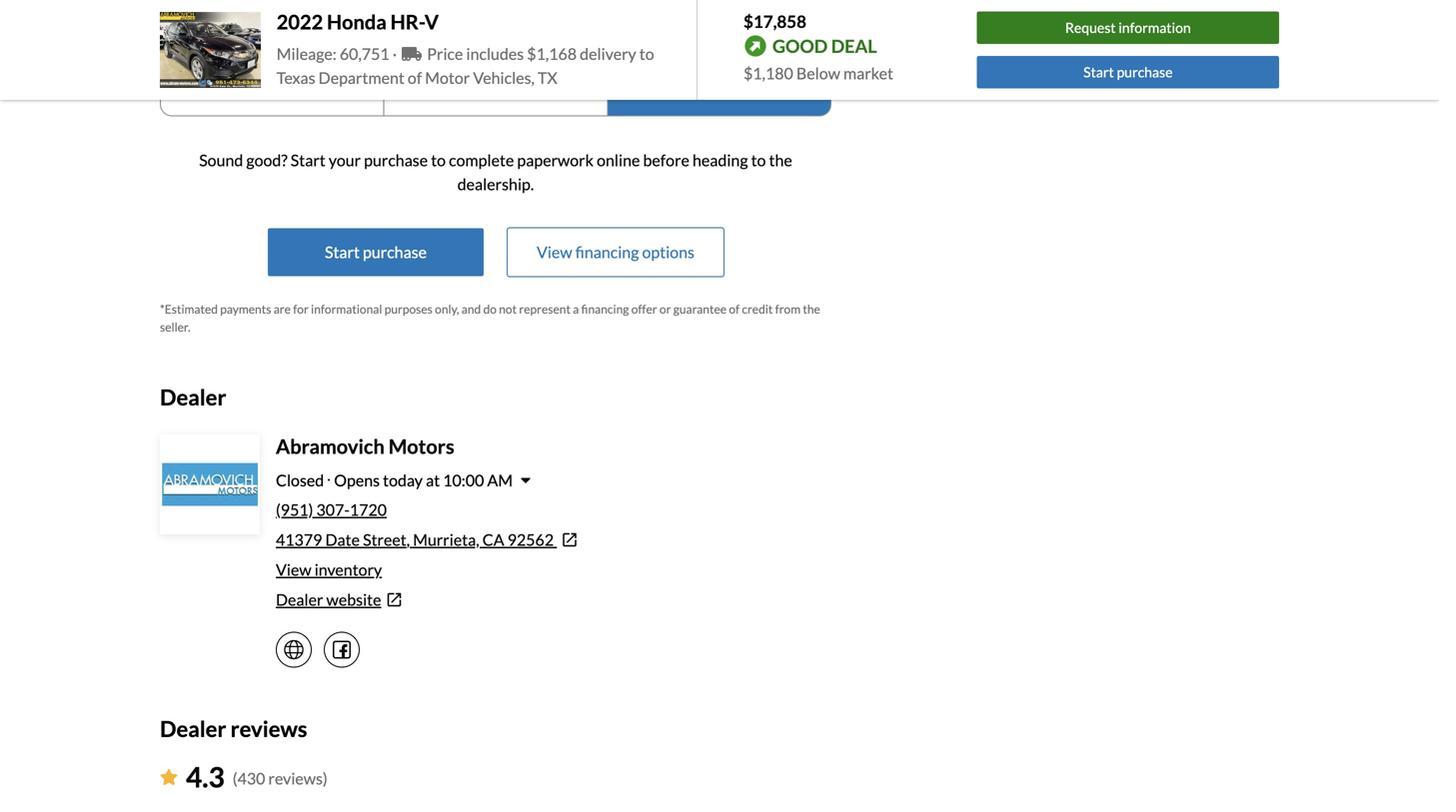 Task type: describe. For each thing, give the bounding box(es) containing it.
*estimated payments are for informational purposes only, and do not represent a financing offer or guarantee of credit from the seller.
[[160, 302, 820, 334]]

start purchase for the bottom start purchase button
[[325, 242, 427, 262]]

2 vertical spatial purchase
[[363, 242, 427, 262]]

department
[[318, 68, 405, 87]]

view for view financing options
[[537, 242, 572, 262]]

vehicles,
[[473, 68, 535, 87]]

financing inside *estimated payments are for informational purposes only, and do not represent a financing offer or guarantee of credit from the seller.
[[581, 302, 629, 316]]

payments
[[220, 302, 271, 316]]

view inventory
[[276, 560, 382, 580]]

paperwork
[[517, 150, 594, 170]]

opens
[[334, 471, 380, 490]]

truck moving image
[[402, 46, 422, 62]]

purchase inside sound good? start your purchase to complete paperwork online before heading to the dealership.
[[364, 150, 428, 170]]

dealer reviews
[[160, 716, 307, 742]]

date
[[325, 530, 360, 550]]

the inside *estimated payments are for informational purposes only, and do not represent a financing offer or guarantee of credit from the seller.
[[803, 302, 820, 316]]

2022 honda hr-v
[[277, 10, 439, 34]]

only,
[[435, 302, 459, 316]]

mileage: 60,751 ·
[[277, 44, 400, 63]]

closed
[[276, 471, 324, 490]]

information
[[1118, 19, 1191, 36]]

closed opens today at 10:00 am
[[276, 471, 513, 490]]

complete
[[449, 150, 514, 170]]

honda
[[327, 10, 387, 34]]

the inside sound good? start your purchase to complete paperwork online before heading to the dealership.
[[769, 150, 792, 170]]

motor
[[425, 68, 470, 87]]

seller.
[[160, 320, 190, 334]]

your
[[329, 150, 361, 170]]

48
[[253, 82, 269, 99]]

view financing options button
[[508, 228, 724, 276]]

request information
[[1065, 19, 1191, 36]]

(951)
[[276, 500, 313, 520]]

(951) 307-1720
[[276, 500, 387, 520]]

*estimated
[[160, 302, 218, 316]]

delivery
[[580, 44, 636, 63]]

options
[[642, 242, 695, 262]]

online
[[597, 150, 640, 170]]

tx
[[538, 68, 557, 87]]

reviews)
[[268, 769, 328, 789]]

market
[[843, 64, 893, 83]]

reviews
[[231, 716, 307, 742]]

financing inside view financing options button
[[575, 242, 639, 262]]

view financing options
[[537, 242, 695, 262]]

abramovich motors
[[276, 435, 454, 459]]

star image
[[160, 769, 178, 785]]

caret down image
[[521, 472, 531, 488]]

start for the bottom start purchase button
[[325, 242, 360, 262]]

72
[[700, 82, 716, 99]]

2022 honda hr-v image
[[160, 12, 261, 88]]

credit
[[742, 302, 773, 316]]

a
[[573, 302, 579, 316]]

abramovich
[[276, 435, 385, 459]]

or
[[659, 302, 671, 316]]

good?
[[246, 150, 288, 170]]

,
[[406, 530, 410, 550]]

48 mo
[[253, 82, 291, 99]]

60,751
[[340, 44, 389, 63]]

$1,180 below market
[[744, 64, 893, 83]]

mo for 48 mo
[[272, 82, 291, 99]]

informational
[[311, 302, 382, 316]]

·
[[393, 44, 397, 63]]

sound good? start your purchase to complete paperwork online before heading to the dealership.
[[199, 150, 792, 194]]

motors
[[388, 435, 454, 459]]

4.3 (430 reviews)
[[186, 760, 328, 794]]

(951) 307-1720 link
[[276, 500, 387, 520]]

0 horizontal spatial to
[[431, 150, 446, 170]]

start for topmost start purchase button
[[1083, 63, 1114, 80]]

offer
[[631, 302, 657, 316]]

before
[[643, 150, 689, 170]]

murrieta,
[[413, 530, 479, 550]]

72 mo
[[700, 82, 738, 99]]

0 vertical spatial start purchase button
[[977, 56, 1279, 88]]

represent
[[519, 302, 571, 316]]

41379 date street , murrieta, ca 92562
[[276, 530, 554, 550]]

sound
[[199, 150, 243, 170]]

texas
[[277, 68, 315, 87]]



Task type: vqa. For each thing, say whether or not it's contained in the screenshot.
Start for Start purchase button to the bottom
yes



Task type: locate. For each thing, give the bounding box(es) containing it.
loan term
[[160, 40, 222, 57]]

0 vertical spatial of
[[408, 68, 422, 87]]

1 horizontal spatial to
[[639, 44, 654, 63]]

of down truck moving icon
[[408, 68, 422, 87]]

start purchase
[[1083, 63, 1173, 80], [325, 242, 427, 262]]

for
[[293, 302, 309, 316]]

view for view inventory
[[276, 560, 311, 580]]

good
[[773, 35, 828, 57]]

0 horizontal spatial of
[[408, 68, 422, 87]]

0 horizontal spatial mo
[[272, 82, 291, 99]]

do
[[483, 302, 497, 316]]

start purchase for topmost start purchase button
[[1083, 63, 1173, 80]]

start left your
[[291, 150, 326, 170]]

1720
[[350, 500, 387, 520]]

mo
[[272, 82, 291, 99], [496, 82, 515, 99], [719, 82, 738, 99]]

mo for 60 mo
[[496, 82, 515, 99]]

purchase up the purposes
[[363, 242, 427, 262]]

financing
[[575, 242, 639, 262], [581, 302, 629, 316]]

mo right the 72
[[719, 82, 738, 99]]

1 horizontal spatial start purchase
[[1083, 63, 1173, 80]]

hr-
[[390, 10, 425, 34]]

start purchase down request information button
[[1083, 63, 1173, 80]]

to inside price includes $1,168 delivery to texas department of motor vehicles, tx
[[639, 44, 654, 63]]

deal
[[831, 35, 877, 57]]

1 vertical spatial view
[[276, 560, 311, 580]]

dealership.
[[457, 174, 534, 194]]

website
[[326, 590, 381, 610]]

mo right 60
[[496, 82, 515, 99]]

1 vertical spatial start purchase
[[325, 242, 427, 262]]

and
[[461, 302, 481, 316]]

start up informational
[[325, 242, 360, 262]]

of
[[408, 68, 422, 87], [729, 302, 740, 316]]

(430
[[233, 769, 265, 789]]

start purchase button down request information button
[[977, 56, 1279, 88]]

$1,180
[[744, 64, 793, 83]]

0 vertical spatial financing
[[575, 242, 639, 262]]

1 horizontal spatial view
[[537, 242, 572, 262]]

start inside sound good? start your purchase to complete paperwork online before heading to the dealership.
[[291, 150, 326, 170]]

request
[[1065, 19, 1116, 36]]

dealer website link
[[276, 588, 831, 612]]

purchase down information
[[1117, 63, 1173, 80]]

3 mo from the left
[[719, 82, 738, 99]]

0 horizontal spatial start purchase
[[325, 242, 427, 262]]

92562
[[507, 530, 554, 550]]

4.3
[[186, 760, 225, 794]]

view inventory link
[[276, 560, 382, 580]]

view down 41379
[[276, 560, 311, 580]]

mo for 72 mo
[[719, 82, 738, 99]]

loan
[[160, 40, 189, 57]]

financing left options
[[575, 242, 639, 262]]

start purchase button up informational
[[268, 228, 484, 276]]

1 mo from the left
[[272, 82, 291, 99]]

0 horizontal spatial view
[[276, 560, 311, 580]]

$17,858
[[744, 11, 806, 32]]

inventory
[[315, 560, 382, 580]]

2 vertical spatial dealer
[[160, 716, 226, 742]]

1 vertical spatial the
[[803, 302, 820, 316]]

of inside *estimated payments are for informational purposes only, and do not represent a financing offer or guarantee of credit from the seller.
[[729, 302, 740, 316]]

1 vertical spatial dealer
[[276, 590, 323, 610]]

request information button
[[977, 12, 1279, 44]]

mileage:
[[277, 44, 337, 63]]

today
[[383, 471, 423, 490]]

ca
[[482, 530, 504, 550]]

mo right 48
[[272, 82, 291, 99]]

at
[[426, 471, 440, 490]]

1 vertical spatial financing
[[581, 302, 629, 316]]

1 vertical spatial purchase
[[364, 150, 428, 170]]

not
[[499, 302, 517, 316]]

financing right a
[[581, 302, 629, 316]]

the
[[769, 150, 792, 170], [803, 302, 820, 316]]

includes
[[466, 44, 524, 63]]

dealer for dealer reviews
[[160, 716, 226, 742]]

the right from on the right top
[[803, 302, 820, 316]]

307-
[[316, 500, 350, 520]]

start
[[1083, 63, 1114, 80], [291, 150, 326, 170], [325, 242, 360, 262]]

guarantee
[[673, 302, 727, 316]]

1 horizontal spatial of
[[729, 302, 740, 316]]

view up represent
[[537, 242, 572, 262]]

0 vertical spatial start purchase
[[1083, 63, 1173, 80]]

of inside price includes $1,168 delivery to texas department of motor vehicles, tx
[[408, 68, 422, 87]]

dealer for dealer website
[[276, 590, 323, 610]]

dealer down 'seller.' at the left of page
[[160, 384, 226, 410]]

0 vertical spatial start
[[1083, 63, 1114, 80]]

0 vertical spatial view
[[537, 242, 572, 262]]

60 mo
[[477, 82, 515, 99]]

are
[[274, 302, 291, 316]]

2 mo from the left
[[496, 82, 515, 99]]

street
[[363, 530, 406, 550]]

to right heading
[[751, 150, 766, 170]]

to right delivery
[[639, 44, 654, 63]]

2 horizontal spatial to
[[751, 150, 766, 170]]

start purchase button
[[977, 56, 1279, 88], [268, 228, 484, 276]]

0 vertical spatial the
[[769, 150, 792, 170]]

2 horizontal spatial mo
[[719, 82, 738, 99]]

heading
[[693, 150, 748, 170]]

1 vertical spatial start
[[291, 150, 326, 170]]

from
[[775, 302, 801, 316]]

1 vertical spatial start purchase button
[[268, 228, 484, 276]]

2022
[[277, 10, 323, 34]]

dealer down view inventory
[[276, 590, 323, 610]]

below
[[796, 64, 840, 83]]

good deal
[[773, 35, 877, 57]]

41379
[[276, 530, 322, 550]]

0 horizontal spatial start purchase button
[[268, 228, 484, 276]]

to left complete
[[431, 150, 446, 170]]

start purchase up informational
[[325, 242, 427, 262]]

view inside button
[[537, 242, 572, 262]]

10:00
[[443, 471, 484, 490]]

price includes $1,168 delivery to texas department of motor vehicles, tx
[[277, 44, 654, 87]]

price
[[427, 44, 463, 63]]

abramovich motors image
[[162, 437, 258, 533]]

1 horizontal spatial the
[[803, 302, 820, 316]]

purchase right your
[[364, 150, 428, 170]]

60
[[477, 82, 493, 99]]

am
[[487, 471, 513, 490]]

$1,168
[[527, 44, 577, 63]]

dealer for dealer
[[160, 384, 226, 410]]

term
[[192, 40, 222, 57]]

0 horizontal spatial the
[[769, 150, 792, 170]]

0 vertical spatial dealer
[[160, 384, 226, 410]]

purchase
[[1117, 63, 1173, 80], [364, 150, 428, 170], [363, 242, 427, 262]]

1 horizontal spatial mo
[[496, 82, 515, 99]]

purposes
[[384, 302, 433, 316]]

0 vertical spatial purchase
[[1117, 63, 1173, 80]]

the right heading
[[769, 150, 792, 170]]

2 vertical spatial start
[[325, 242, 360, 262]]

1 horizontal spatial start purchase button
[[977, 56, 1279, 88]]

start down the request
[[1083, 63, 1114, 80]]

dealer website
[[276, 590, 381, 610]]

v
[[425, 10, 439, 34]]

dealer up 4.3
[[160, 716, 226, 742]]

1 vertical spatial of
[[729, 302, 740, 316]]

of left credit
[[729, 302, 740, 316]]



